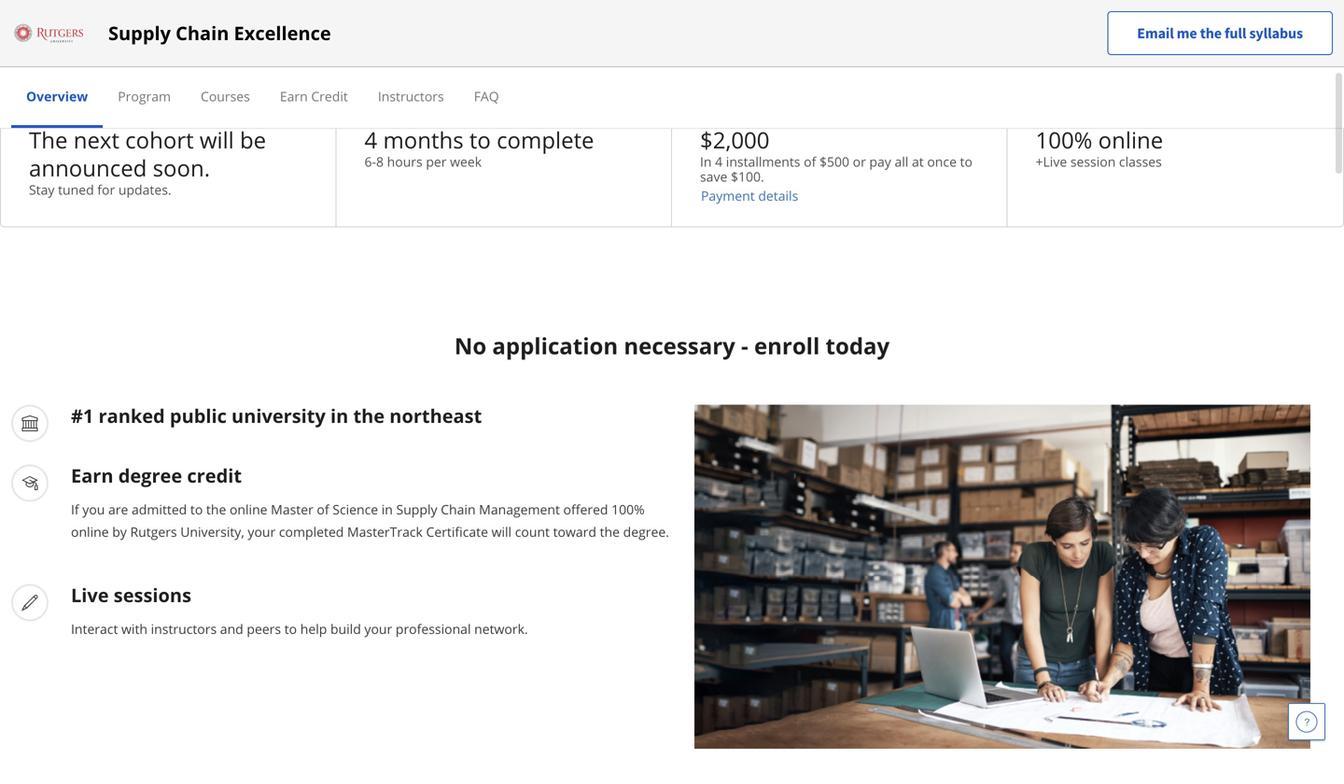 Task type: vqa. For each thing, say whether or not it's contained in the screenshot.
the top in
yes



Task type: describe. For each thing, give the bounding box(es) containing it.
science
[[333, 500, 378, 518]]

pay
[[870, 153, 891, 170]]

the inside button
[[1200, 24, 1222, 42]]

build
[[330, 620, 361, 637]]

online inside "100% online +live session classes"
[[1099, 125, 1164, 155]]

university
[[232, 403, 326, 428]]

necessary
[[624, 330, 735, 361]]

for
[[97, 181, 115, 198]]

if
[[71, 500, 79, 518]]

100% inside if you are admitted to the online master of science in supply chain management offered 100% online by rutgers university, your completed mastertrack certificate will count toward the degree.
[[612, 500, 645, 518]]

master
[[271, 500, 314, 518]]

toward
[[553, 523, 597, 540]]

northeast
[[390, 403, 482, 428]]

the down offered
[[600, 523, 620, 540]]

degree.
[[623, 523, 669, 540]]

syllabus
[[1250, 24, 1303, 42]]

$2,000 in 4 installments of $500 or pay all at once to save $100. payment details
[[700, 125, 973, 204]]

hours
[[387, 153, 423, 170]]

earn for earn credit
[[280, 87, 308, 105]]

live
[[71, 582, 109, 608]]

all
[[895, 153, 909, 170]]

email
[[1137, 24, 1174, 42]]

#1
[[71, 403, 94, 428]]

8
[[376, 153, 384, 170]]

rutgers university image
[[11, 18, 86, 48]]

at
[[912, 153, 924, 170]]

0 horizontal spatial chain
[[176, 20, 229, 46]]

program
[[118, 87, 171, 105]]

soon.
[[153, 153, 210, 183]]

in
[[700, 153, 712, 170]]

courses link
[[201, 87, 250, 105]]

you
[[82, 500, 105, 518]]

session
[[1071, 153, 1116, 170]]

the up university,
[[206, 500, 226, 518]]

supply chain excellence
[[108, 20, 331, 46]]

chain inside if you are admitted to the online master of science in supply chain management offered 100% online by rutgers university, your completed mastertrack certificate will count toward the degree.
[[441, 500, 476, 518]]

count
[[515, 523, 550, 540]]

cohort
[[125, 125, 194, 155]]

rutgers
[[130, 523, 177, 540]]

rutgers campus image
[[695, 404, 1311, 749]]

payment
[[701, 186, 755, 204]]

0 horizontal spatial in
[[331, 403, 348, 428]]

+live
[[1036, 153, 1067, 170]]

live sessions
[[71, 582, 191, 608]]

2 vertical spatial online
[[71, 523, 109, 540]]

the next cohort will be announced soon. stay tuned for updates.
[[29, 125, 266, 198]]

peers
[[247, 620, 281, 637]]

enroll
[[754, 330, 820, 361]]

public
[[170, 403, 227, 428]]

classes
[[1119, 153, 1162, 170]]

degree
[[118, 462, 182, 488]]

100% online +live session classes
[[1036, 125, 1164, 170]]

earn for earn degree credit
[[71, 462, 113, 488]]

and
[[220, 620, 243, 637]]

6-
[[365, 153, 376, 170]]

overview link
[[26, 87, 88, 105]]

months
[[383, 125, 464, 155]]

instructors
[[378, 87, 444, 105]]

earn credit link
[[280, 87, 348, 105]]

instructors link
[[378, 87, 444, 105]]

payment details button
[[700, 186, 799, 204]]

next
[[73, 125, 119, 155]]

will inside if you are admitted to the online master of science in supply chain management offered 100% online by rutgers university, your completed mastertrack certificate will count toward the degree.
[[492, 523, 512, 540]]

me
[[1177, 24, 1197, 42]]

program link
[[118, 87, 171, 105]]

week
[[450, 153, 482, 170]]

help center image
[[1296, 710, 1318, 733]]

university,
[[180, 523, 244, 540]]

or
[[853, 153, 866, 170]]

offered
[[563, 500, 608, 518]]

of inside if you are admitted to the online master of science in supply chain management offered 100% online by rutgers university, your completed mastertrack certificate will count toward the degree.
[[317, 500, 329, 518]]

$2,000
[[700, 125, 770, 155]]



Task type: locate. For each thing, give the bounding box(es) containing it.
100% inside "100% online +live session classes"
[[1036, 125, 1093, 155]]

0 vertical spatial of
[[804, 153, 816, 170]]

1 vertical spatial will
[[492, 523, 512, 540]]

overview
[[26, 87, 88, 105]]

in
[[331, 403, 348, 428], [382, 500, 393, 518]]

in up mastertrack
[[382, 500, 393, 518]]

of
[[804, 153, 816, 170], [317, 500, 329, 518]]

supply
[[108, 20, 171, 46], [396, 500, 437, 518]]

0 horizontal spatial supply
[[108, 20, 171, 46]]

earn inside certificate menu element
[[280, 87, 308, 105]]

1 vertical spatial online
[[230, 500, 268, 518]]

certificate
[[426, 523, 488, 540]]

courses
[[201, 87, 250, 105]]

interact
[[71, 620, 118, 637]]

1 horizontal spatial 100%
[[1036, 125, 1093, 155]]

will down management
[[492, 523, 512, 540]]

tuned
[[58, 181, 94, 198]]

to
[[470, 125, 491, 155], [960, 153, 973, 170], [190, 500, 203, 518], [284, 620, 297, 637]]

earn credit
[[280, 87, 348, 105]]

by
[[112, 523, 127, 540]]

to inside if you are admitted to the online master of science in supply chain management offered 100% online by rutgers university, your completed mastertrack certificate will count toward the degree.
[[190, 500, 203, 518]]

to right the once
[[960, 153, 973, 170]]

your down master
[[248, 523, 276, 540]]

management
[[479, 500, 560, 518]]

supply up program
[[108, 20, 171, 46]]

faq
[[474, 87, 499, 105]]

credit
[[187, 462, 242, 488]]

0 vertical spatial chain
[[176, 20, 229, 46]]

chain up certificate
[[441, 500, 476, 518]]

the right me
[[1200, 24, 1222, 42]]

ranked
[[99, 403, 165, 428]]

4 left hours
[[365, 125, 377, 155]]

excellence
[[234, 20, 331, 46]]

1 vertical spatial chain
[[441, 500, 476, 518]]

1 vertical spatial of
[[317, 500, 329, 518]]

online down you
[[71, 523, 109, 540]]

#1 ranked public university in the northeast
[[71, 403, 482, 428]]

announced
[[29, 153, 147, 183]]

to inside $2,000 in 4 installments of $500 or pay all at once to save $100. payment details
[[960, 153, 973, 170]]

the
[[29, 125, 68, 155]]

no
[[455, 330, 487, 361]]

supply up mastertrack
[[396, 500, 437, 518]]

your inside if you are admitted to the online master of science in supply chain management offered 100% online by rutgers university, your completed mastertrack certificate will count toward the degree.
[[248, 523, 276, 540]]

4 inside 4 months to complete 6-8 hours per week
[[365, 125, 377, 155]]

to inside 4 months to complete 6-8 hours per week
[[470, 125, 491, 155]]

per
[[426, 153, 447, 170]]

online
[[1099, 125, 1164, 155], [230, 500, 268, 518], [71, 523, 109, 540]]

help
[[300, 620, 327, 637]]

credit
[[311, 87, 348, 105]]

100% left classes
[[1036, 125, 1093, 155]]

2 horizontal spatial online
[[1099, 125, 1164, 155]]

your
[[248, 523, 276, 540], [365, 620, 392, 637]]

earn up you
[[71, 462, 113, 488]]

stay
[[29, 181, 55, 198]]

4
[[365, 125, 377, 155], [715, 153, 723, 170]]

1 vertical spatial 100%
[[612, 500, 645, 518]]

completed
[[279, 523, 344, 540]]

0 horizontal spatial of
[[317, 500, 329, 518]]

0 vertical spatial earn
[[280, 87, 308, 105]]

the
[[1200, 24, 1222, 42], [353, 403, 385, 428], [206, 500, 226, 518], [600, 523, 620, 540]]

today
[[826, 330, 890, 361]]

chain up courses
[[176, 20, 229, 46]]

mastertrack
[[347, 523, 423, 540]]

faq link
[[474, 87, 499, 105]]

installments
[[726, 153, 801, 170]]

100% up the degree.
[[612, 500, 645, 518]]

1 vertical spatial supply
[[396, 500, 437, 518]]

0 horizontal spatial will
[[200, 125, 234, 155]]

earn left credit
[[280, 87, 308, 105]]

$100.
[[731, 168, 764, 185]]

1 horizontal spatial chain
[[441, 500, 476, 518]]

admitted
[[132, 500, 187, 518]]

-
[[741, 330, 749, 361]]

1 horizontal spatial in
[[382, 500, 393, 518]]

0 vertical spatial online
[[1099, 125, 1164, 155]]

0 horizontal spatial earn
[[71, 462, 113, 488]]

once
[[927, 153, 957, 170]]

of inside $2,000 in 4 installments of $500 or pay all at once to save $100. payment details
[[804, 153, 816, 170]]

chain
[[176, 20, 229, 46], [441, 500, 476, 518]]

1 vertical spatial in
[[382, 500, 393, 518]]

1 vertical spatial earn
[[71, 462, 113, 488]]

save
[[700, 168, 728, 185]]

of up "completed"
[[317, 500, 329, 518]]

1 horizontal spatial of
[[804, 153, 816, 170]]

be
[[240, 125, 266, 155]]

sessions
[[114, 582, 191, 608]]

online up university,
[[230, 500, 268, 518]]

professional
[[396, 620, 471, 637]]

1 horizontal spatial 4
[[715, 153, 723, 170]]

of left $500
[[804, 153, 816, 170]]

will left be
[[200, 125, 234, 155]]

online right the +live
[[1099, 125, 1164, 155]]

4 right in
[[715, 153, 723, 170]]

0 horizontal spatial 4
[[365, 125, 377, 155]]

email me the full syllabus
[[1137, 24, 1303, 42]]

1 horizontal spatial earn
[[280, 87, 308, 105]]

0 vertical spatial supply
[[108, 20, 171, 46]]

4 months to complete 6-8 hours per week
[[365, 125, 594, 170]]

$500
[[820, 153, 850, 170]]

the left northeast at the bottom left
[[353, 403, 385, 428]]

network.
[[474, 620, 528, 637]]

email me the full syllabus button
[[1108, 11, 1333, 55]]

supply inside if you are admitted to the online master of science in supply chain management offered 100% online by rutgers university, your completed mastertrack certificate will count toward the degree.
[[396, 500, 437, 518]]

0 vertical spatial will
[[200, 125, 234, 155]]

full
[[1225, 24, 1247, 42]]

in inside if you are admitted to the online master of science in supply chain management offered 100% online by rutgers university, your completed mastertrack certificate will count toward the degree.
[[382, 500, 393, 518]]

to up university,
[[190, 500, 203, 518]]

are
[[108, 500, 128, 518]]

1 horizontal spatial online
[[230, 500, 268, 518]]

1 horizontal spatial supply
[[396, 500, 437, 518]]

4 inside $2,000 in 4 installments of $500 or pay all at once to save $100. payment details
[[715, 153, 723, 170]]

certificate menu element
[[11, 67, 1333, 128]]

earn
[[280, 87, 308, 105], [71, 462, 113, 488]]

to left help
[[284, 620, 297, 637]]

with
[[121, 620, 148, 637]]

complete
[[497, 125, 594, 155]]

to down the faq 'link'
[[470, 125, 491, 155]]

0 horizontal spatial online
[[71, 523, 109, 540]]

your right build on the bottom left of the page
[[365, 620, 392, 637]]

updates.
[[118, 181, 171, 198]]

1 vertical spatial your
[[365, 620, 392, 637]]

details
[[758, 186, 798, 204]]

0 horizontal spatial your
[[248, 523, 276, 540]]

earn degree credit
[[71, 462, 242, 488]]

interact with instructors and peers to help build your professional network.
[[71, 620, 528, 637]]

1 horizontal spatial will
[[492, 523, 512, 540]]

will inside the next cohort will be announced soon. stay tuned for updates.
[[200, 125, 234, 155]]

application
[[492, 330, 618, 361]]

0 vertical spatial 100%
[[1036, 125, 1093, 155]]

in right university
[[331, 403, 348, 428]]

1 horizontal spatial your
[[365, 620, 392, 637]]

0 vertical spatial in
[[331, 403, 348, 428]]

no application necessary - enroll today
[[455, 330, 890, 361]]

0 vertical spatial your
[[248, 523, 276, 540]]

instructors
[[151, 620, 217, 637]]

if you are admitted to the online master of science in supply chain management offered 100% online by rutgers university, your completed mastertrack certificate will count toward the degree.
[[71, 500, 669, 540]]

will
[[200, 125, 234, 155], [492, 523, 512, 540]]

0 horizontal spatial 100%
[[612, 500, 645, 518]]



